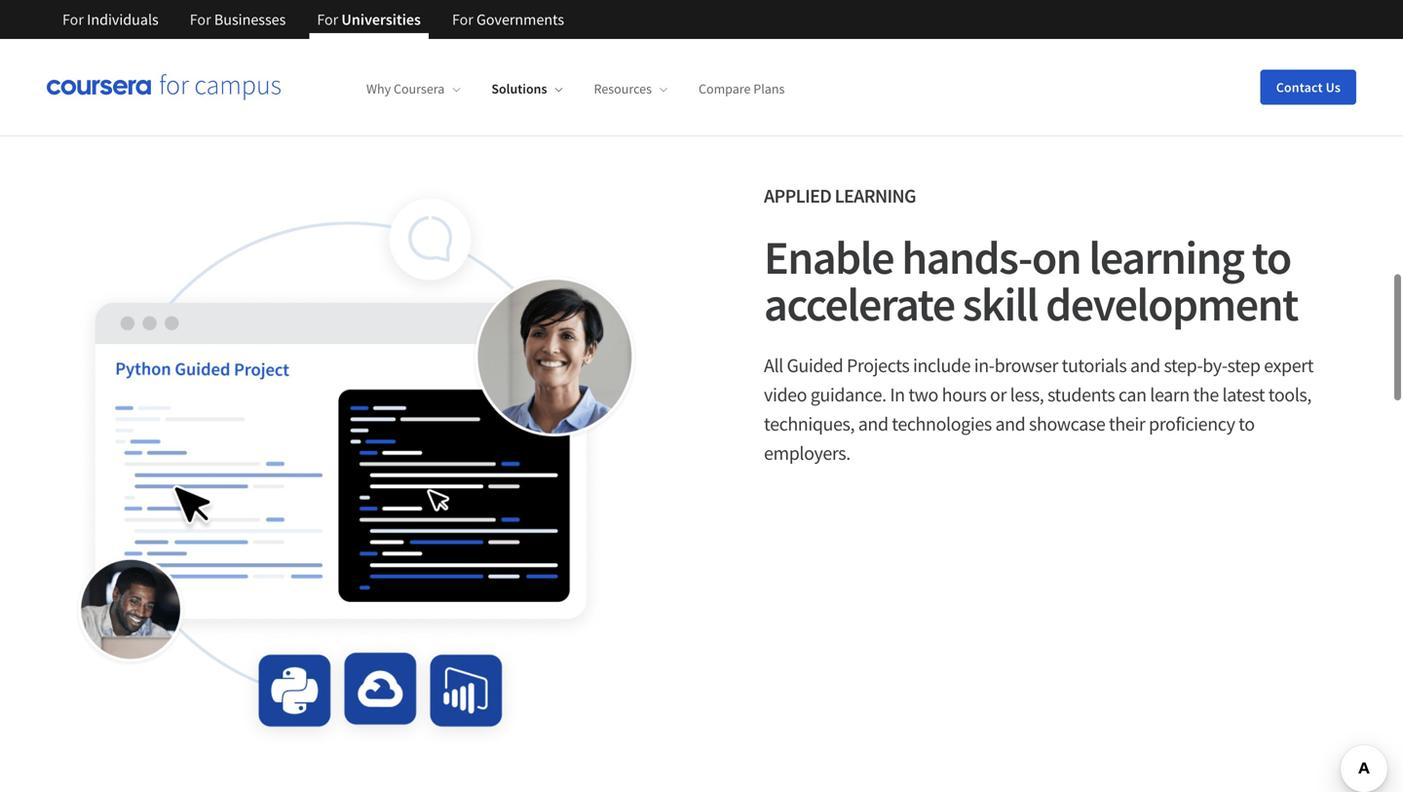 Task type: describe. For each thing, give the bounding box(es) containing it.
projects
[[847, 354, 910, 378]]

individuals
[[87, 10, 159, 29]]

hours
[[942, 383, 987, 407]]

for individuals
[[62, 10, 159, 29]]

project management course image image
[[533, 0, 1294, 41]]

technologies
[[892, 412, 992, 436]]

governments
[[477, 10, 564, 29]]

or
[[990, 383, 1007, 407]]

for for individuals
[[62, 10, 84, 29]]

video
[[764, 383, 807, 407]]

in
[[890, 383, 905, 407]]

for for governments
[[452, 10, 474, 29]]

resources link
[[594, 80, 668, 98]]

latest
[[1223, 383, 1265, 407]]

employers.
[[764, 441, 851, 466]]

skill
[[963, 275, 1038, 334]]

1 horizontal spatial and
[[996, 412, 1026, 436]]

their
[[1109, 412, 1146, 436]]

accelerate
[[764, 275, 955, 334]]

proficiency
[[1149, 412, 1236, 436]]

in-
[[975, 354, 995, 378]]

plans
[[754, 80, 785, 98]]

guidance.
[[811, 383, 887, 407]]

for businesses
[[190, 10, 286, 29]]

less,
[[1010, 383, 1044, 407]]

guided
[[787, 354, 844, 378]]

coursera
[[394, 80, 445, 98]]

learning inside enable hands-on learning to accelerate skill development
[[1089, 228, 1244, 287]]

solutions
[[492, 80, 547, 98]]

illustration of coursera's guided projects image
[[62, 181, 639, 751]]

enable
[[764, 228, 894, 287]]

2 horizontal spatial and
[[1131, 354, 1161, 378]]

on
[[1032, 228, 1081, 287]]

solutions link
[[492, 80, 563, 98]]

applied learning
[[764, 184, 916, 208]]

include
[[913, 354, 971, 378]]

us
[[1326, 78, 1341, 96]]

to inside enable hands-on learning to accelerate skill development
[[1252, 228, 1291, 287]]

expert
[[1264, 354, 1314, 378]]

contact
[[1277, 78, 1323, 96]]

two
[[909, 383, 939, 407]]

to inside all guided projects include in-browser tutorials and step-by-step expert video guidance. in two hours or less, students can learn the latest tools, techniques, and technologies and showcase their proficiency to employers.
[[1239, 412, 1255, 436]]

compare
[[699, 80, 751, 98]]

compare plans
[[699, 80, 785, 98]]

showcase
[[1029, 412, 1106, 436]]

enable hands-on learning to accelerate skill development
[[764, 228, 1298, 334]]



Task type: vqa. For each thing, say whether or not it's contained in the screenshot.
the December inside the Applications are open from November 1 to December 15.
no



Task type: locate. For each thing, give the bounding box(es) containing it.
step
[[1228, 354, 1261, 378]]

applied
[[764, 184, 832, 208]]

step-
[[1164, 354, 1203, 378]]

can
[[1119, 383, 1147, 407]]

for left individuals
[[62, 10, 84, 29]]

0 horizontal spatial learning
[[835, 184, 916, 208]]

for left universities
[[317, 10, 338, 29]]

all guided projects include in-browser tutorials and step-by-step expert video guidance. in two hours or less, students can learn the latest tools, techniques, and technologies and showcase their proficiency to employers.
[[764, 354, 1314, 466]]

for left businesses
[[190, 10, 211, 29]]

2 for from the left
[[190, 10, 211, 29]]

businesses
[[214, 10, 286, 29]]

hands-
[[902, 228, 1032, 287]]

0 vertical spatial learning
[[835, 184, 916, 208]]

why
[[367, 80, 391, 98]]

compare plans link
[[699, 80, 785, 98]]

3 for from the left
[[317, 10, 338, 29]]

1 horizontal spatial learning
[[1089, 228, 1244, 287]]

for for universities
[[317, 10, 338, 29]]

by-
[[1203, 354, 1228, 378]]

why coursera link
[[367, 80, 460, 98]]

1 vertical spatial learning
[[1089, 228, 1244, 287]]

contact us
[[1277, 78, 1341, 96]]

development
[[1046, 275, 1298, 334]]

0 vertical spatial to
[[1252, 228, 1291, 287]]

for universities
[[317, 10, 421, 29]]

0 horizontal spatial and
[[858, 412, 889, 436]]

for
[[62, 10, 84, 29], [190, 10, 211, 29], [317, 10, 338, 29], [452, 10, 474, 29]]

the
[[1194, 383, 1219, 407]]

1 for from the left
[[62, 10, 84, 29]]

all
[[764, 354, 784, 378]]

4 for from the left
[[452, 10, 474, 29]]

learn
[[1150, 383, 1190, 407]]

tutorials
[[1062, 354, 1127, 378]]

for governments
[[452, 10, 564, 29]]

and down or
[[996, 412, 1026, 436]]

browser
[[995, 354, 1059, 378]]

for for businesses
[[190, 10, 211, 29]]

contact us button
[[1261, 70, 1357, 105]]

learning
[[835, 184, 916, 208], [1089, 228, 1244, 287]]

resources
[[594, 80, 652, 98]]

for left governments
[[452, 10, 474, 29]]

and
[[1131, 354, 1161, 378], [858, 412, 889, 436], [996, 412, 1026, 436]]

tools,
[[1269, 383, 1312, 407]]

universities
[[342, 10, 421, 29]]

banner navigation
[[47, 0, 580, 39]]

coursera for campus image
[[47, 74, 281, 101]]

and up can in the right of the page
[[1131, 354, 1161, 378]]

students
[[1048, 383, 1115, 407]]

1 vertical spatial to
[[1239, 412, 1255, 436]]

techniques,
[[764, 412, 855, 436]]

why coursera
[[367, 80, 445, 98]]

to
[[1252, 228, 1291, 287], [1239, 412, 1255, 436]]

and down guidance.
[[858, 412, 889, 436]]



